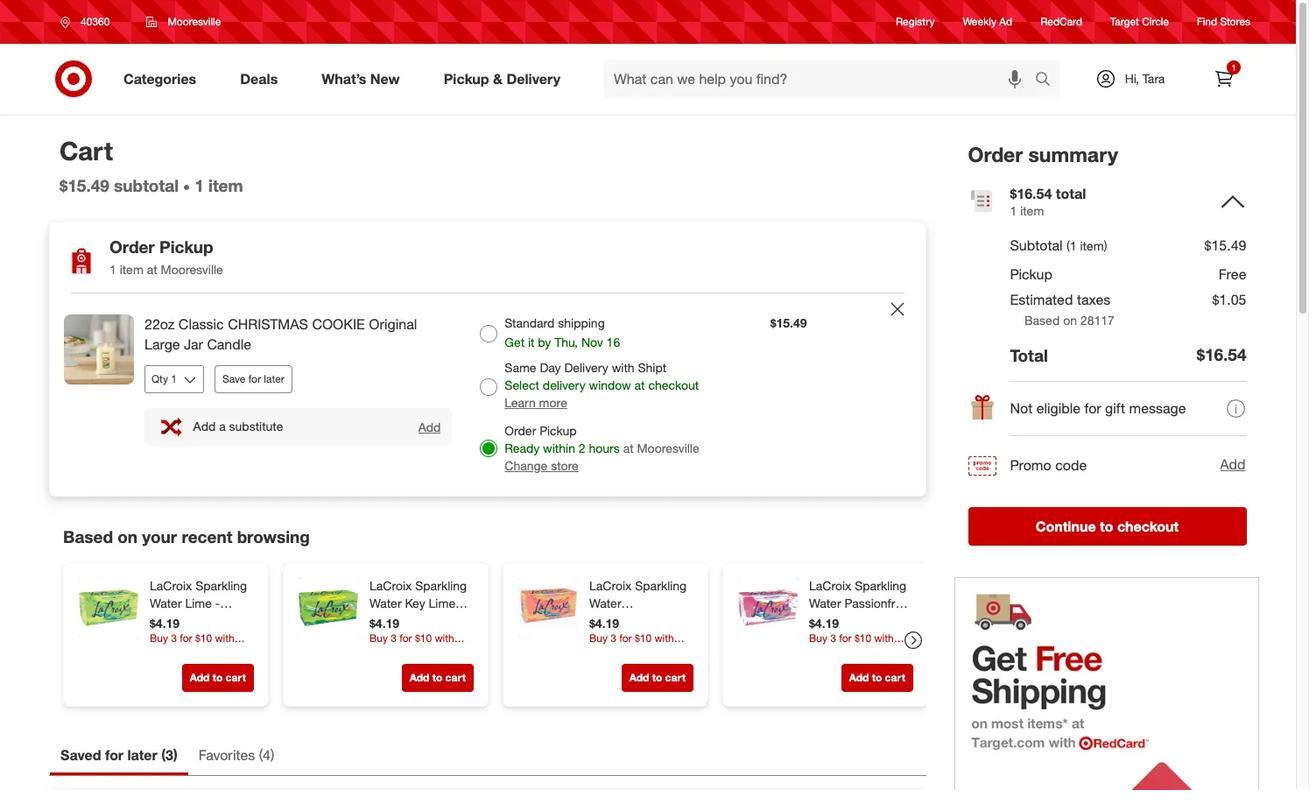 Task type: locate. For each thing, give the bounding box(es) containing it.
1 $4.19 from the left
[[150, 616, 180, 631]]

2 lacroix from the left
[[370, 578, 412, 593]]

0 vertical spatial later
[[264, 372, 285, 385]]

1 vertical spatial delivery
[[565, 360, 609, 375]]

2 horizontal spatial at
[[635, 378, 645, 392]]

item inside the order pickup 1 item at mooresville
[[120, 262, 144, 277]]

- inside 'lacroix sparkling water pamplemousse (grapefruit) - 8pk/12 fl oz cans'
[[655, 631, 660, 646]]

- inside lacroix sparkling water lime - 8pk/12 fl oz cans
[[215, 596, 220, 611]]

2 horizontal spatial $15.49
[[1205, 237, 1247, 254]]

for inside button
[[248, 372, 261, 385]]

taxes
[[1078, 291, 1112, 308]]

delivery inside same day delivery with shipt select delivery window at checkout learn more
[[565, 360, 609, 375]]

1 up 22oz classic christmas cookie original large jar candle image
[[110, 262, 116, 277]]

2 vertical spatial item
[[120, 262, 144, 277]]

add to cart for lacroix sparkling water passionfruit - 8pk/12 fl oz cans
[[849, 671, 906, 684]]

at
[[147, 262, 157, 277], [635, 378, 645, 392], [623, 441, 634, 455]]

item for order pickup
[[120, 262, 144, 277]]

None radio
[[480, 378, 498, 396]]

lime right the key
[[429, 596, 456, 611]]

0 vertical spatial mooresville
[[168, 15, 221, 28]]

cart
[[60, 135, 113, 166]]

lacroix up the key
[[370, 578, 412, 593]]

4 add to cart button from the left
[[842, 664, 914, 692]]

3 add to cart from the left
[[630, 671, 686, 684]]

water inside 'lacroix sparkling water pamplemousse (grapefruit) - 8pk/12 fl oz cans'
[[590, 596, 622, 611]]

ad
[[1000, 15, 1013, 28]]

0 vertical spatial on
[[1064, 313, 1077, 328]]

3 cart from the left
[[665, 671, 686, 684]]

add to cart down lacroix sparkling water passionfruit - 8pk/12 fl oz cans
[[849, 671, 906, 684]]

&
[[493, 70, 503, 87]]

4 water from the left
[[809, 596, 841, 611]]

add to cart button for lacroix sparkling water key lime - 8pk/12 fl oz cans
[[402, 664, 474, 692]]

to down lacroix sparkling water lime - 8pk/12 fl oz cans
[[213, 671, 223, 684]]

0 horizontal spatial for
[[105, 746, 124, 764]]

2 $4.19 from the left
[[370, 616, 400, 631]]

key
[[405, 596, 425, 611]]

fl
[[191, 613, 198, 628], [411, 613, 418, 628], [859, 613, 866, 628], [631, 648, 637, 663]]

cart for lacroix sparkling water passionfruit - 8pk/12 fl oz cans
[[885, 671, 906, 684]]

on
[[1064, 313, 1077, 328], [118, 526, 138, 547]]

order for order pickup 1 item at mooresville
[[110, 237, 155, 257]]

1 inside 1 link
[[1232, 62, 1237, 73]]

based for based on your recent browsing
[[63, 526, 113, 547]]

fl down (grapefruit)
[[631, 648, 637, 663]]

for right save
[[248, 372, 261, 385]]

1 add to cart button from the left
[[182, 664, 254, 692]]

water left passionfruit
[[809, 596, 841, 611]]

None radio
[[480, 325, 498, 342]]

lacroix inside lacroix sparkling water key lime - 8pk/12 fl oz cans
[[370, 578, 412, 593]]

1 vertical spatial mooresville
[[161, 262, 223, 277]]

to down lacroix sparkling water pamplemousse (grapefruit) - 8pk/12 fl oz cans link at the bottom
[[652, 671, 663, 684]]

1 vertical spatial based
[[63, 526, 113, 547]]

order for order pickup ready within 2 hours at mooresville change store
[[505, 423, 536, 438]]

1 sparkling from the left
[[196, 578, 247, 593]]

water inside lacroix sparkling water lime - 8pk/12 fl oz cans
[[150, 596, 182, 611]]

mooresville inside the order pickup 1 item at mooresville
[[161, 262, 223, 277]]

water inside lacroix sparkling water passionfruit - 8pk/12 fl oz cans
[[809, 596, 841, 611]]

add a substitute
[[193, 419, 283, 434]]

$4.19 for passionfruit
[[809, 616, 839, 631]]

registry
[[896, 15, 935, 28]]

oz down the key
[[421, 613, 434, 628]]

1 lacroix from the left
[[150, 578, 192, 593]]

water for lime
[[150, 596, 182, 611]]

$4.19 for lime
[[150, 616, 180, 631]]

delivery down nov
[[565, 360, 609, 375]]

add to cart for lacroix sparkling water lime - 8pk/12 fl oz cans
[[190, 671, 246, 684]]

2 vertical spatial for
[[105, 746, 124, 764]]

4 sparkling from the left
[[855, 578, 907, 593]]

cart down lacroix sparkling water pamplemousse (grapefruit) - 8pk/12 fl oz cans link at the bottom
[[665, 671, 686, 684]]

item down $15.49 subtotal
[[120, 262, 144, 277]]

total
[[1011, 345, 1049, 365]]

lacroix
[[150, 578, 192, 593], [370, 578, 412, 593], [590, 578, 632, 593], [809, 578, 852, 593]]

oz down (grapefruit)
[[641, 648, 654, 663]]

3 $4.19 from the left
[[590, 616, 619, 631]]

1 vertical spatial $16.54
[[1198, 345, 1247, 365]]

0 horizontal spatial checkout
[[649, 378, 699, 392]]

lacroix inside lacroix sparkling water passionfruit - 8pk/12 fl oz cans
[[809, 578, 852, 593]]

sparkling for lime
[[196, 578, 247, 593]]

( right favorites at the left of page
[[259, 746, 263, 764]]

$16.54 left total
[[1011, 185, 1053, 202]]

lacroix up "pamplemousse"
[[590, 578, 632, 593]]

at inside the order pickup 1 item at mooresville
[[147, 262, 157, 277]]

by
[[538, 335, 551, 350]]

1 ) from the left
[[173, 746, 178, 764]]

promo code
[[1011, 456, 1088, 474]]

1 cart from the left
[[226, 671, 246, 684]]

0 vertical spatial delivery
[[507, 70, 561, 87]]

get free shipping on hundreds of thousands of items* with target redcard. apply now for a credit or debit redcard. *some restrictions apply. image
[[955, 577, 1260, 790]]

1 link
[[1205, 60, 1244, 98]]

1 vertical spatial item
[[1021, 203, 1045, 218]]

8pk/12 down the key
[[370, 613, 408, 628]]

lacroix down your
[[150, 578, 192, 593]]

$15.49 subtotal
[[60, 175, 179, 196]]

checkout right the continue
[[1118, 517, 1180, 535]]

2 vertical spatial mooresville
[[637, 441, 700, 455]]

1 item
[[195, 175, 243, 196]]

mooresville up the categories link
[[168, 15, 221, 28]]

item right subtotal
[[209, 175, 243, 196]]

lacroix for lacroix sparkling water lime - 8pk/12 fl oz cans
[[150, 578, 192, 593]]

based down estimated
[[1025, 313, 1060, 328]]

later for saved for later ( 3 )
[[127, 746, 157, 764]]

cart up favorites ( 4 )
[[226, 671, 246, 684]]

0 horizontal spatial item
[[120, 262, 144, 277]]

0 horizontal spatial order
[[110, 237, 155, 257]]

0 vertical spatial checkout
[[649, 378, 699, 392]]

2 water from the left
[[370, 596, 402, 611]]

3 lacroix from the left
[[590, 578, 632, 593]]

learn more button
[[505, 394, 568, 412]]

cart for lacroix sparkling water key lime - 8pk/12 fl oz cans
[[446, 671, 466, 684]]

3 water from the left
[[590, 596, 622, 611]]

water left the key
[[370, 596, 402, 611]]

sparkling inside lacroix sparkling water key lime - 8pk/12 fl oz cans
[[415, 578, 467, 593]]

0 vertical spatial $16.54
[[1011, 185, 1053, 202]]

item inside the $16.54 total 1 item
[[1021, 203, 1045, 218]]

on for your
[[118, 526, 138, 547]]

2
[[579, 441, 586, 455]]

to right the continue
[[1101, 517, 1114, 535]]

1 water from the left
[[150, 596, 182, 611]]

water inside lacroix sparkling water key lime - 8pk/12 fl oz cans
[[370, 596, 402, 611]]

select
[[505, 378, 540, 392]]

continue
[[1037, 517, 1097, 535]]

oz down passionfruit
[[869, 613, 882, 628]]

same day delivery with shipt select delivery window at checkout learn more
[[505, 360, 699, 410]]

on left your
[[118, 526, 138, 547]]

0 horizontal spatial on
[[118, 526, 138, 547]]

sparkling up the key
[[415, 578, 467, 593]]

4 $4.19 from the left
[[809, 616, 839, 631]]

1
[[1232, 62, 1237, 73], [195, 175, 204, 196], [1011, 203, 1018, 218], [110, 262, 116, 277]]

0 horizontal spatial $16.54
[[1011, 185, 1053, 202]]

1 vertical spatial on
[[118, 526, 138, 547]]

1 horizontal spatial (
[[259, 746, 263, 764]]

0 vertical spatial order
[[969, 142, 1024, 166]]

at up 22oz
[[147, 262, 157, 277]]

add to cart down lacroix sparkling water lime - 8pk/12 fl oz cans
[[190, 671, 246, 684]]

sparkling for key
[[415, 578, 467, 593]]

cart down lacroix sparkling water key lime - 8pk/12 fl oz cans 'link'
[[446, 671, 466, 684]]

order up the $16.54 total 1 item
[[969, 142, 1024, 166]]

fl down passionfruit
[[859, 613, 866, 628]]

at inside order pickup ready within 2 hours at mooresville change store
[[623, 441, 634, 455]]

$16.54 for $16.54
[[1198, 345, 1247, 365]]

to for lacroix sparkling water pamplemousse (grapefruit) - 8pk/12 fl oz cans
[[652, 671, 663, 684]]

8pk/12 down your
[[150, 613, 188, 628]]

1 horizontal spatial $15.49
[[771, 315, 807, 330]]

store
[[551, 458, 579, 473]]

later for save for later
[[264, 372, 285, 385]]

deals link
[[225, 60, 300, 98]]

3 add to cart button from the left
[[622, 664, 694, 692]]

1 horizontal spatial at
[[623, 441, 634, 455]]

22oz
[[145, 315, 175, 333]]

browsing
[[237, 526, 310, 547]]

sparkling up "pamplemousse"
[[635, 578, 687, 593]]

4 cart from the left
[[885, 671, 906, 684]]

lacroix sparkling water pamplemousse (grapefruit) - 8pk/12 fl oz cans image
[[518, 577, 579, 639], [518, 577, 579, 639]]

$16.54 inside the $16.54 total 1 item
[[1011, 185, 1053, 202]]

2 lime from the left
[[429, 596, 456, 611]]

8pk/12 inside lacroix sparkling water key lime - 8pk/12 fl oz cans
[[370, 613, 408, 628]]

cans
[[217, 613, 245, 628], [437, 613, 465, 628], [809, 631, 838, 646], [657, 648, 685, 663]]

promo
[[1011, 456, 1052, 474]]

(
[[161, 746, 166, 764], [259, 746, 263, 764]]

pickup up within
[[540, 423, 577, 438]]

1 lime from the left
[[185, 596, 212, 611]]

) right favorites at the left of page
[[271, 746, 274, 764]]

0 horizontal spatial based
[[63, 526, 113, 547]]

0 horizontal spatial delivery
[[507, 70, 561, 87]]

1 horizontal spatial item
[[209, 175, 243, 196]]

0 horizontal spatial at
[[147, 262, 157, 277]]

free
[[1220, 265, 1247, 283]]

sparkling inside 'lacroix sparkling water pamplemousse (grapefruit) - 8pk/12 fl oz cans'
[[635, 578, 687, 593]]

later right save
[[264, 372, 285, 385]]

cart down lacroix sparkling water passionfruit - 8pk/12 fl oz cans
[[885, 671, 906, 684]]

order
[[969, 142, 1024, 166], [110, 237, 155, 257], [505, 423, 536, 438]]

lacroix sparkling water lime - 8pk/12 fl oz cans image
[[78, 577, 139, 639], [78, 577, 139, 639]]

0 horizontal spatial $15.49
[[60, 175, 109, 196]]

3
[[166, 746, 173, 764]]

mooresville right hours
[[637, 441, 700, 455]]

sparkling down recent at the bottom left
[[196, 578, 247, 593]]

1 horizontal spatial checkout
[[1118, 517, 1180, 535]]

sparkling inside lacroix sparkling water lime - 8pk/12 fl oz cans
[[196, 578, 247, 593]]

0 horizontal spatial (
[[161, 746, 166, 764]]

find stores link
[[1198, 14, 1251, 29]]

oz down recent at the bottom left
[[201, 613, 214, 628]]

0 horizontal spatial later
[[127, 746, 157, 764]]

1 vertical spatial $15.49
[[1205, 237, 1247, 254]]

later left 3
[[127, 746, 157, 764]]

fl inside lacroix sparkling water passionfruit - 8pk/12 fl oz cans
[[859, 613, 866, 628]]

for left gift
[[1085, 400, 1102, 417]]

fl down the key
[[411, 613, 418, 628]]

1 vertical spatial add button
[[1220, 454, 1247, 476]]

$15.49
[[60, 175, 109, 196], [1205, 237, 1247, 254], [771, 315, 807, 330]]

0 vertical spatial item
[[209, 175, 243, 196]]

4 add to cart from the left
[[849, 671, 906, 684]]

lacroix sparkling water key lime - 8pk/12 fl oz cans image
[[298, 577, 359, 639], [298, 577, 359, 639]]

pickup down 1 item
[[159, 237, 213, 257]]

at right hours
[[623, 441, 634, 455]]

cart for lacroix sparkling water lime - 8pk/12 fl oz cans
[[226, 671, 246, 684]]

4 lacroix from the left
[[809, 578, 852, 593]]

3 sparkling from the left
[[635, 578, 687, 593]]

for for save for later
[[248, 372, 261, 385]]

lacroix sparkling water lime - 8pk/12 fl oz cans link
[[150, 577, 251, 628]]

add to cart button down (grapefruit)
[[622, 664, 694, 692]]

to down lacroix sparkling water passionfruit - 8pk/12 fl oz cans
[[872, 671, 882, 684]]

save
[[223, 372, 246, 385]]

-
[[215, 596, 220, 611], [459, 596, 464, 611], [809, 613, 814, 628], [655, 631, 660, 646]]

deals
[[240, 70, 278, 87]]

lime down recent at the bottom left
[[185, 596, 212, 611]]

standard shipping get it by thu, nov 16
[[505, 315, 620, 350]]

to inside button
[[1101, 517, 1114, 535]]

sparkling inside lacroix sparkling water passionfruit - 8pk/12 fl oz cans
[[855, 578, 907, 593]]

add to cart down (grapefruit)
[[630, 671, 686, 684]]

1 add to cart from the left
[[190, 671, 246, 684]]

lacroix sparkling water pamplemousse (grapefruit) - 8pk/12 fl oz cans link
[[590, 577, 690, 663]]

order inside order pickup ready within 2 hours at mooresville change store
[[505, 423, 536, 438]]

lacroix for lacroix sparkling water passionfruit - 8pk/12 fl oz cans
[[809, 578, 852, 593]]

$16.54 down $1.05
[[1198, 345, 1247, 365]]

based left your
[[63, 526, 113, 547]]

later inside button
[[264, 372, 285, 385]]

1 vertical spatial at
[[635, 378, 645, 392]]

checkout down shipt
[[649, 378, 699, 392]]

pickup & delivery
[[444, 70, 561, 87]]

0 vertical spatial at
[[147, 262, 157, 277]]

2 cart from the left
[[446, 671, 466, 684]]

to for lacroix sparkling water lime - 8pk/12 fl oz cans
[[213, 671, 223, 684]]

1 horizontal spatial delivery
[[565, 360, 609, 375]]

1 horizontal spatial lime
[[429, 596, 456, 611]]

on down 'estimated taxes'
[[1064, 313, 1077, 328]]

weekly
[[963, 15, 997, 28]]

2 sparkling from the left
[[415, 578, 467, 593]]

water down your
[[150, 596, 182, 611]]

mooresville inside dropdown button
[[168, 15, 221, 28]]

28117
[[1081, 313, 1115, 328]]

substitute
[[229, 419, 283, 434]]

sparkling up passionfruit
[[855, 578, 907, 593]]

for right saved
[[105, 746, 124, 764]]

water up "pamplemousse"
[[590, 596, 622, 611]]

for
[[248, 372, 261, 385], [1085, 400, 1102, 417], [105, 746, 124, 764]]

pickup
[[444, 70, 489, 87], [159, 237, 213, 257], [1011, 265, 1053, 283], [540, 423, 577, 438]]

1 horizontal spatial $16.54
[[1198, 345, 1247, 365]]

1 horizontal spatial for
[[248, 372, 261, 385]]

add to cart down lacroix sparkling water key lime - 8pk/12 fl oz cans
[[410, 671, 466, 684]]

2 horizontal spatial item
[[1021, 203, 1045, 218]]

1 horizontal spatial add button
[[1220, 454, 1247, 476]]

delivery right &
[[507, 70, 561, 87]]

what's
[[322, 70, 367, 87]]

fl inside lacroix sparkling water lime - 8pk/12 fl oz cans
[[191, 613, 198, 628]]

search
[[1028, 71, 1070, 89]]

1 vertical spatial later
[[127, 746, 157, 764]]

add to cart button down lacroix sparkling water lime - 8pk/12 fl oz cans
[[182, 664, 254, 692]]

1 down stores
[[1232, 62, 1237, 73]]

2 add to cart button from the left
[[402, 664, 474, 692]]

1 horizontal spatial )
[[271, 746, 274, 764]]

registry link
[[896, 14, 935, 29]]

add to cart button for lacroix sparkling water pamplemousse (grapefruit) - 8pk/12 fl oz cans
[[622, 664, 694, 692]]

add button
[[418, 418, 442, 435], [1220, 454, 1247, 476]]

0 vertical spatial add button
[[418, 418, 442, 435]]

item up subtotal
[[1021, 203, 1045, 218]]

checkout inside same day delivery with shipt select delivery window at checkout learn more
[[649, 378, 699, 392]]

fl down based on your recent browsing
[[191, 613, 198, 628]]

redcard
[[1041, 15, 1083, 28]]

1 vertical spatial for
[[1085, 400, 1102, 417]]

original
[[369, 315, 417, 333]]

order down $15.49 subtotal
[[110, 237, 155, 257]]

cart
[[226, 671, 246, 684], [446, 671, 466, 684], [665, 671, 686, 684], [885, 671, 906, 684]]

lacroix sparkling water passionfruit - 8pk/12 fl oz cans
[[809, 578, 909, 646]]

1 horizontal spatial based
[[1025, 313, 1060, 328]]

) left favorites at the left of page
[[173, 746, 178, 764]]

pickup up estimated
[[1011, 265, 1053, 283]]

at down shipt
[[635, 378, 645, 392]]

add to cart button down lacroix sparkling water key lime - 8pk/12 fl oz cans
[[402, 664, 474, 692]]

add to cart button
[[182, 664, 254, 692], [402, 664, 474, 692], [622, 664, 694, 692], [842, 664, 914, 692]]

8pk/12
[[150, 613, 188, 628], [370, 613, 408, 628], [818, 613, 856, 628], [590, 648, 628, 663]]

$15.49 inside cart item ready to fulfill group
[[771, 315, 807, 330]]

at inside same day delivery with shipt select delivery window at checkout learn more
[[635, 378, 645, 392]]

add to cart for lacroix sparkling water pamplemousse (grapefruit) - 8pk/12 fl oz cans
[[630, 671, 686, 684]]

cookie
[[312, 315, 365, 333]]

circle
[[1142, 15, 1170, 28]]

1 horizontal spatial on
[[1064, 313, 1077, 328]]

0 horizontal spatial )
[[173, 746, 178, 764]]

8pk/12 down passionfruit
[[818, 613, 856, 628]]

to down lacroix sparkling water key lime - 8pk/12 fl oz cans
[[433, 671, 443, 684]]

order inside the order pickup 1 item at mooresville
[[110, 237, 155, 257]]

2 add to cart from the left
[[410, 671, 466, 684]]

( left favorites at the left of page
[[161, 746, 166, 764]]

0 vertical spatial for
[[248, 372, 261, 385]]

lacroix inside lacroix sparkling water lime - 8pk/12 fl oz cans
[[150, 578, 192, 593]]

change store button
[[505, 457, 579, 475]]

0 horizontal spatial lime
[[185, 596, 212, 611]]

1 right subtotal
[[195, 175, 204, 196]]

1 horizontal spatial later
[[264, 372, 285, 385]]

2 vertical spatial $15.49
[[771, 315, 807, 330]]

add to cart button down lacroix sparkling water passionfruit - 8pk/12 fl oz cans
[[842, 664, 914, 692]]

lacroix sparkling water passionfruit - 8pk/12 fl oz cans image
[[738, 577, 799, 639], [738, 577, 799, 639]]

subtotal
[[1011, 237, 1064, 254]]

standard
[[505, 315, 555, 330]]

1 vertical spatial checkout
[[1118, 517, 1180, 535]]

mooresville inside order pickup ready within 2 hours at mooresville change store
[[637, 441, 700, 455]]

lacroix inside 'lacroix sparkling water pamplemousse (grapefruit) - 8pk/12 fl oz cans'
[[590, 578, 632, 593]]

8pk/12 down (grapefruit)
[[590, 648, 628, 663]]

order up ready
[[505, 423, 536, 438]]

ready
[[505, 441, 540, 455]]

2 vertical spatial order
[[505, 423, 536, 438]]

item)
[[1081, 239, 1108, 254]]

(grapefruit)
[[590, 631, 651, 646]]

2 horizontal spatial order
[[969, 142, 1024, 166]]

1 horizontal spatial order
[[505, 423, 536, 438]]

2 vertical spatial at
[[623, 441, 634, 455]]

mooresville up classic in the top of the page
[[161, 262, 223, 277]]

weekly ad link
[[963, 14, 1013, 29]]

1 up subtotal
[[1011, 203, 1018, 218]]

cans inside lacroix sparkling water lime - 8pk/12 fl oz cans
[[217, 613, 245, 628]]

for for saved for later ( 3 )
[[105, 746, 124, 764]]

lime inside lacroix sparkling water lime - 8pk/12 fl oz cans
[[185, 596, 212, 611]]

1 vertical spatial order
[[110, 237, 155, 257]]

0 vertical spatial based
[[1025, 313, 1060, 328]]

lacroix up passionfruit
[[809, 578, 852, 593]]



Task type: vqa. For each thing, say whether or not it's contained in the screenshot.
Lacroix Sparkling Water Key Lime - 8Pk/12 Fl Oz Cans Link at the left of page
yes



Task type: describe. For each thing, give the bounding box(es) containing it.
delivery for day
[[565, 360, 609, 375]]

based on 28117
[[1025, 313, 1115, 328]]

delivery for &
[[507, 70, 561, 87]]

order pickup 1 item at mooresville
[[110, 237, 223, 277]]

not
[[1011, 400, 1033, 417]]

oz inside lacroix sparkling water passionfruit - 8pk/12 fl oz cans
[[869, 613, 882, 628]]

checkout inside button
[[1118, 517, 1180, 535]]

16
[[607, 335, 620, 350]]

get
[[505, 335, 525, 350]]

thu,
[[555, 335, 578, 350]]

based for based on 28117
[[1025, 313, 1060, 328]]

fl inside lacroix sparkling water key lime - 8pk/12 fl oz cans
[[411, 613, 418, 628]]

8pk/12 inside 'lacroix sparkling water pamplemousse (grapefruit) - 8pk/12 fl oz cans'
[[590, 648, 628, 663]]

2 ( from the left
[[259, 746, 263, 764]]

delivery
[[543, 378, 586, 392]]

hi,
[[1125, 71, 1140, 86]]

day
[[540, 360, 561, 375]]

pickup left &
[[444, 70, 489, 87]]

oz inside lacroix sparkling water key lime - 8pk/12 fl oz cans
[[421, 613, 434, 628]]

your
[[142, 526, 177, 547]]

order pickup ready within 2 hours at mooresville change store
[[505, 423, 700, 473]]

large
[[145, 335, 180, 353]]

1 inside the $16.54 total 1 item
[[1011, 203, 1018, 218]]

0 vertical spatial $15.49
[[60, 175, 109, 196]]

code
[[1056, 456, 1088, 474]]

40360
[[81, 15, 110, 28]]

candle
[[207, 335, 251, 353]]

lacroix sparkling water key lime - 8pk/12 fl oz cans link
[[370, 577, 470, 628]]

cans inside 'lacroix sparkling water pamplemousse (grapefruit) - 8pk/12 fl oz cans'
[[657, 648, 685, 663]]

window
[[589, 378, 631, 392]]

cart item ready to fulfill group
[[50, 294, 926, 496]]

based on your recent browsing
[[63, 526, 310, 547]]

passionfruit
[[845, 596, 909, 611]]

on for 28117
[[1064, 313, 1077, 328]]

(1
[[1067, 239, 1078, 254]]

$1.05
[[1213, 291, 1247, 308]]

continue to checkout button
[[969, 507, 1247, 546]]

water for passionfruit
[[809, 596, 841, 611]]

2 horizontal spatial for
[[1085, 400, 1102, 417]]

save for later
[[223, 372, 285, 385]]

22oz classic christmas cookie original large jar candle link
[[145, 315, 452, 355]]

save for later button
[[215, 365, 292, 393]]

to for lacroix sparkling water passionfruit - 8pk/12 fl oz cans
[[872, 671, 882, 684]]

change
[[505, 458, 548, 473]]

8pk/12 inside lacroix sparkling water lime - 8pk/12 fl oz cans
[[150, 613, 188, 628]]

favorites ( 4 )
[[199, 746, 274, 764]]

pickup inside order pickup ready within 2 hours at mooresville change store
[[540, 423, 577, 438]]

2 ) from the left
[[271, 746, 274, 764]]

nov
[[582, 335, 603, 350]]

$4.19 for key
[[370, 616, 400, 631]]

more
[[539, 395, 568, 410]]

find stores
[[1198, 15, 1251, 28]]

add to cart for lacroix sparkling water key lime - 8pk/12 fl oz cans
[[410, 671, 466, 684]]

categories link
[[109, 60, 218, 98]]

pamplemousse
[[590, 613, 674, 628]]

8pk/12 inside lacroix sparkling water passionfruit - 8pk/12 fl oz cans
[[818, 613, 856, 628]]

shipt
[[638, 360, 667, 375]]

subtotal (1 item)
[[1011, 237, 1108, 254]]

lime inside lacroix sparkling water key lime - 8pk/12 fl oz cans
[[429, 596, 456, 611]]

lacroix sparkling water pamplemousse (grapefruit) - 8pk/12 fl oz cans
[[590, 578, 687, 663]]

0 horizontal spatial add button
[[418, 418, 442, 435]]

target circle
[[1111, 15, 1170, 28]]

total
[[1057, 185, 1087, 202]]

a
[[219, 419, 226, 434]]

pickup & delivery link
[[429, 60, 583, 98]]

hours
[[589, 441, 620, 455]]

lacroix for lacroix sparkling water pamplemousse (grapefruit) - 8pk/12 fl oz cans
[[590, 578, 632, 593]]

cart for lacroix sparkling water pamplemousse (grapefruit) - 8pk/12 fl oz cans
[[665, 671, 686, 684]]

$16.54 for $16.54 total 1 item
[[1011, 185, 1053, 202]]

stores
[[1221, 15, 1251, 28]]

4
[[263, 746, 271, 764]]

learn
[[505, 395, 536, 410]]

weekly ad
[[963, 15, 1013, 28]]

estimated
[[1011, 291, 1074, 308]]

to for lacroix sparkling water key lime - 8pk/12 fl oz cans
[[433, 671, 443, 684]]

eligible
[[1037, 400, 1082, 417]]

gift
[[1106, 400, 1126, 417]]

22oz classic christmas cookie original large jar candle image
[[64, 315, 134, 385]]

categories
[[124, 70, 196, 87]]

what's new
[[322, 70, 400, 87]]

christmas
[[228, 315, 308, 333]]

it
[[528, 335, 535, 350]]

favorites
[[199, 746, 255, 764]]

sparkling for passionfruit
[[855, 578, 907, 593]]

estimated taxes
[[1011, 291, 1112, 308]]

oz inside 'lacroix sparkling water pamplemousse (grapefruit) - 8pk/12 fl oz cans'
[[641, 648, 654, 663]]

message
[[1130, 400, 1187, 417]]

redcard link
[[1041, 14, 1083, 29]]

water for key
[[370, 596, 402, 611]]

cans inside lacroix sparkling water key lime - 8pk/12 fl oz cans
[[437, 613, 465, 628]]

$4.19 for pamplemousse
[[590, 616, 619, 631]]

1 ( from the left
[[161, 746, 166, 764]]

sparkling for pamplemousse
[[635, 578, 687, 593]]

oz inside lacroix sparkling water lime - 8pk/12 fl oz cans
[[201, 613, 214, 628]]

summary
[[1029, 142, 1119, 166]]

with
[[612, 360, 635, 375]]

new
[[370, 70, 400, 87]]

recent
[[182, 526, 232, 547]]

cans inside lacroix sparkling water passionfruit - 8pk/12 fl oz cans
[[809, 631, 838, 646]]

add to cart button for lacroix sparkling water lime - 8pk/12 fl oz cans
[[182, 664, 254, 692]]

- inside lacroix sparkling water key lime - 8pk/12 fl oz cans
[[459, 596, 464, 611]]

within
[[543, 441, 575, 455]]

find
[[1198, 15, 1218, 28]]

same
[[505, 360, 537, 375]]

pickup inside the order pickup 1 item at mooresville
[[159, 237, 213, 257]]

What can we help you find? suggestions appear below search field
[[604, 60, 1040, 98]]

- inside lacroix sparkling water passionfruit - 8pk/12 fl oz cans
[[809, 613, 814, 628]]

order for order summary
[[969, 142, 1024, 166]]

tara
[[1143, 71, 1165, 86]]

shipping
[[558, 315, 605, 330]]

water for pamplemousse
[[590, 596, 622, 611]]

saved
[[60, 746, 101, 764]]

none radio inside cart item ready to fulfill group
[[480, 325, 498, 342]]

1 inside the order pickup 1 item at mooresville
[[110, 262, 116, 277]]

add to cart button for lacroix sparkling water passionfruit - 8pk/12 fl oz cans
[[842, 664, 914, 692]]

40360 button
[[49, 6, 128, 38]]

fl inside 'lacroix sparkling water pamplemousse (grapefruit) - 8pk/12 fl oz cans'
[[631, 648, 637, 663]]

continue to checkout
[[1037, 517, 1180, 535]]

$16.54 total 1 item
[[1011, 185, 1087, 218]]

lacroix for lacroix sparkling water key lime - 8pk/12 fl oz cans
[[370, 578, 412, 593]]

what's new link
[[307, 60, 422, 98]]

mooresville button
[[135, 6, 232, 38]]

saved for later ( 3 )
[[60, 746, 178, 764]]

item for $16.54 total
[[1021, 203, 1045, 218]]

target
[[1111, 15, 1140, 28]]

lacroix sparkling water passionfruit - 8pk/12 fl oz cans link
[[809, 577, 910, 646]]

Store pickup radio
[[480, 440, 498, 457]]



